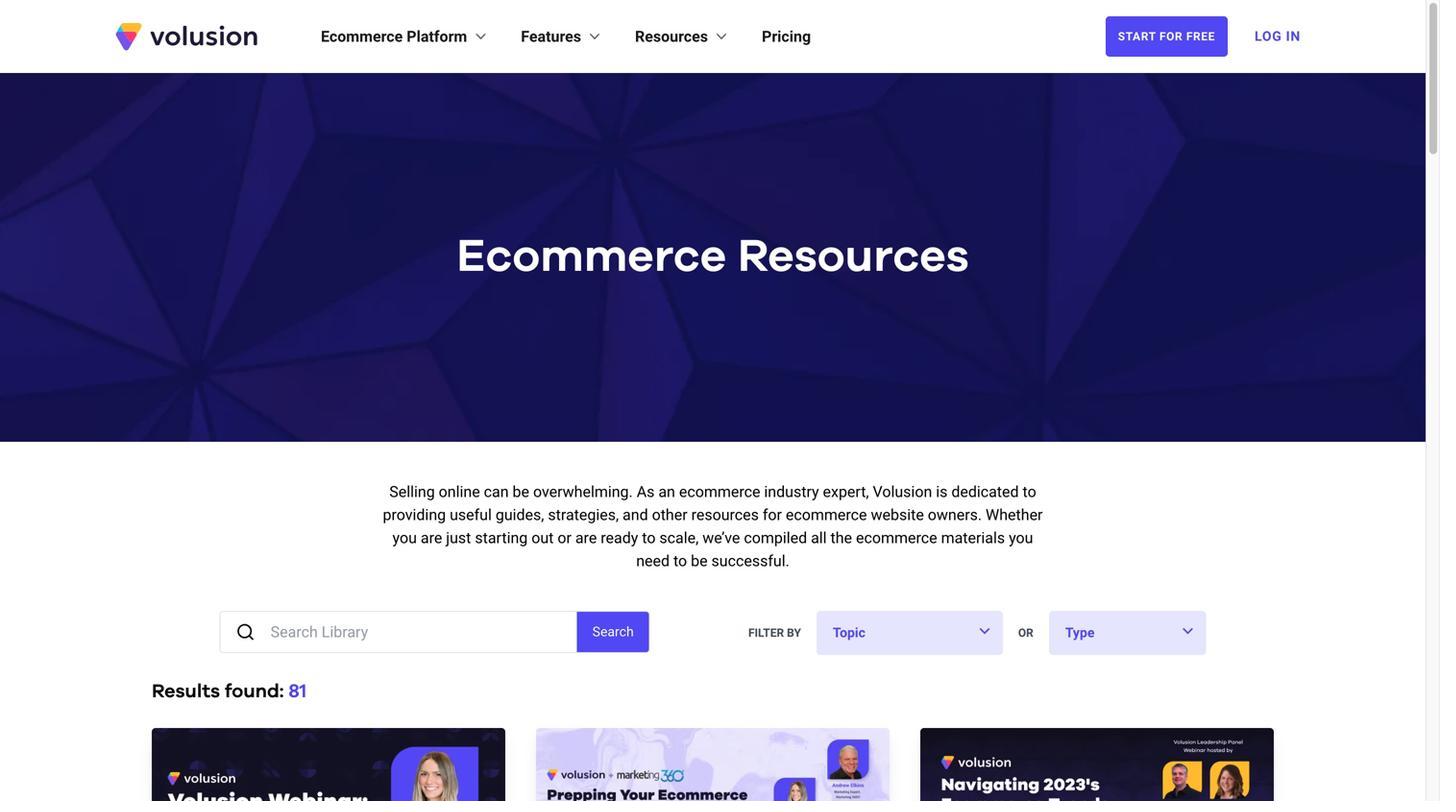 Task type: vqa. For each thing, say whether or not it's contained in the screenshot.
"overwhelming." on the bottom left of page
yes



Task type: locate. For each thing, give the bounding box(es) containing it.
ecommerce
[[679, 483, 761, 501], [786, 506, 868, 524], [856, 529, 938, 547]]

0 horizontal spatial resources
[[635, 27, 708, 46]]

1 are from the left
[[421, 529, 442, 547]]

is
[[936, 483, 948, 501]]

2 vertical spatial to
[[674, 552, 687, 570]]

guides,
[[496, 506, 544, 524]]

0 vertical spatial to
[[1023, 483, 1037, 501]]

other
[[652, 506, 688, 524]]

1 horizontal spatial are
[[576, 529, 597, 547]]

2 horizontal spatial to
[[1023, 483, 1037, 501]]

compiled
[[744, 529, 808, 547]]

website
[[871, 506, 925, 524]]

be
[[513, 483, 530, 501], [691, 552, 708, 570]]

1 horizontal spatial you
[[1009, 529, 1034, 547]]

1 vertical spatial resources
[[738, 235, 970, 281]]

1 horizontal spatial to
[[674, 552, 687, 570]]

features
[[521, 27, 582, 46]]

0 horizontal spatial be
[[513, 483, 530, 501]]

0 vertical spatial ecommerce
[[321, 27, 403, 46]]

search button
[[577, 612, 649, 653]]

1 vertical spatial ecommerce
[[457, 235, 727, 281]]

be down scale,
[[691, 552, 708, 570]]

ecommerce
[[321, 27, 403, 46], [457, 235, 727, 281]]

ready
[[601, 529, 639, 547]]

volusion
[[873, 483, 933, 501]]

are
[[421, 529, 442, 547], [576, 529, 597, 547]]

1 you from the left
[[393, 529, 417, 547]]

to
[[1023, 483, 1037, 501], [642, 529, 656, 547], [674, 552, 687, 570]]

ecommerce up resources
[[679, 483, 761, 501]]

you
[[393, 529, 417, 547], [1009, 529, 1034, 547]]

you down whether
[[1009, 529, 1034, 547]]

by
[[787, 627, 802, 640]]

to down scale,
[[674, 552, 687, 570]]

2 are from the left
[[576, 529, 597, 547]]

2 vertical spatial ecommerce
[[856, 529, 938, 547]]

log
[[1255, 28, 1283, 44]]

0 vertical spatial resources
[[635, 27, 708, 46]]

ecommerce down website at the bottom of the page
[[856, 529, 938, 547]]

can
[[484, 483, 509, 501]]

filter
[[749, 627, 785, 640]]

log in
[[1255, 28, 1302, 44]]

0 horizontal spatial to
[[642, 529, 656, 547]]

just
[[446, 529, 471, 547]]

all
[[811, 529, 827, 547]]

0 horizontal spatial ecommerce
[[321, 27, 403, 46]]

1 vertical spatial be
[[691, 552, 708, 570]]

are right or
[[576, 529, 597, 547]]

to up need
[[642, 529, 656, 547]]

materials
[[942, 529, 1006, 547]]

pricing
[[762, 27, 811, 46]]

to up whether
[[1023, 483, 1037, 501]]

0 horizontal spatial you
[[393, 529, 417, 547]]

1 vertical spatial ecommerce
[[786, 506, 868, 524]]

start for free link
[[1106, 16, 1228, 57]]

filter by
[[749, 627, 802, 640]]

1 horizontal spatial ecommerce
[[457, 235, 727, 281]]

are left just
[[421, 529, 442, 547]]

overwhelming.
[[533, 483, 633, 501]]

1 vertical spatial to
[[642, 529, 656, 547]]

or
[[1019, 627, 1034, 640]]

out
[[532, 529, 554, 547]]

results found: 81
[[152, 682, 307, 702]]

and
[[623, 506, 648, 524]]

you down providing
[[393, 529, 417, 547]]

resources
[[635, 27, 708, 46], [738, 235, 970, 281]]

free
[[1187, 30, 1216, 43]]

be up guides,
[[513, 483, 530, 501]]

0 horizontal spatial are
[[421, 529, 442, 547]]

ecommerce up all
[[786, 506, 868, 524]]

ecommerce inside dropdown button
[[321, 27, 403, 46]]



Task type: describe. For each thing, give the bounding box(es) containing it.
start
[[1119, 30, 1157, 43]]

for
[[763, 506, 782, 524]]

in
[[1287, 28, 1302, 44]]

selling
[[390, 483, 435, 501]]

found:
[[225, 682, 284, 702]]

search
[[593, 624, 634, 640]]

whether
[[986, 506, 1043, 524]]

ecommerce for ecommerce platform
[[321, 27, 403, 46]]

0 vertical spatial ecommerce
[[679, 483, 761, 501]]

industry
[[765, 483, 820, 501]]

useful
[[450, 506, 492, 524]]

platform
[[407, 27, 467, 46]]

providing
[[383, 506, 446, 524]]

scale,
[[660, 529, 699, 547]]

features button
[[521, 25, 605, 48]]

or
[[558, 529, 572, 547]]

Search Library field
[[271, 612, 577, 653]]

need
[[637, 552, 670, 570]]

resources button
[[635, 25, 732, 48]]

ecommerce platform
[[321, 27, 467, 46]]

selling online can be overwhelming. as an ecommerce industry expert, volusion is dedicated to providing useful guides, strategies, and other resources for ecommerce website owners. whether you are just starting out or are ready to scale, we've compiled all the ecommerce materials you need to be successful.
[[383, 483, 1043, 570]]

dedicated
[[952, 483, 1019, 501]]

ecommerce for ecommerce resources
[[457, 235, 727, 281]]

log in link
[[1244, 15, 1313, 58]]

0 vertical spatial be
[[513, 483, 530, 501]]

start for free
[[1119, 30, 1216, 43]]

ecommerce platform button
[[321, 25, 490, 48]]

owners.
[[928, 506, 982, 524]]

we've
[[703, 529, 741, 547]]

for
[[1160, 30, 1184, 43]]

2 you from the left
[[1009, 529, 1034, 547]]

as
[[637, 483, 655, 501]]

expert,
[[823, 483, 870, 501]]

1 horizontal spatial resources
[[738, 235, 970, 281]]

1 horizontal spatial be
[[691, 552, 708, 570]]

strategies,
[[548, 506, 619, 524]]

results
[[152, 682, 220, 702]]

the
[[831, 529, 853, 547]]

pricing link
[[762, 25, 811, 48]]

successful.
[[712, 552, 790, 570]]

an
[[659, 483, 676, 501]]

ecommerce resources
[[457, 235, 970, 281]]

starting
[[475, 529, 528, 547]]

81
[[289, 682, 307, 702]]

online
[[439, 483, 480, 501]]

resources
[[692, 506, 759, 524]]

resources inside "dropdown button"
[[635, 27, 708, 46]]



